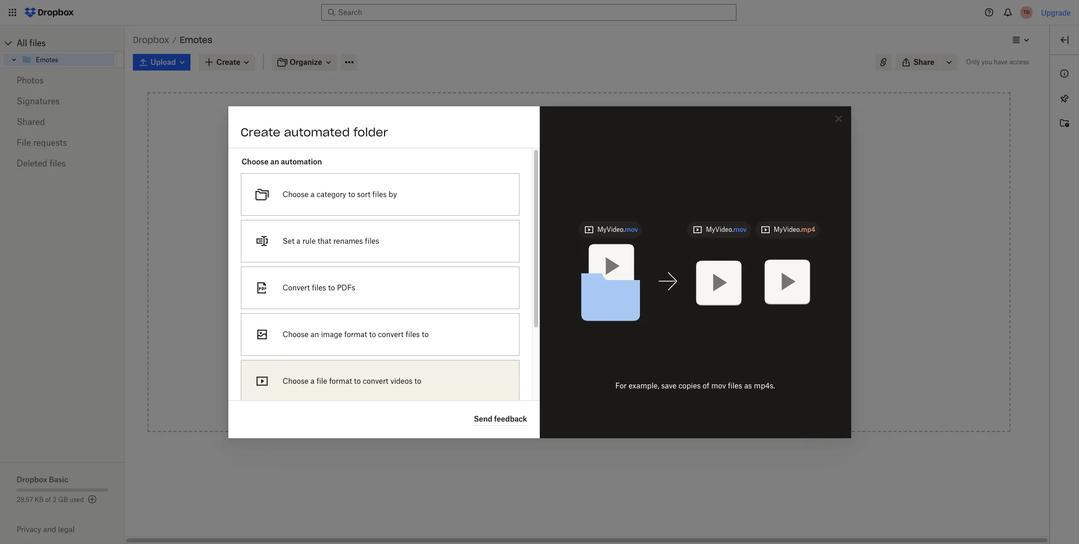 Task type: vqa. For each thing, say whether or not it's contained in the screenshot.
up
no



Task type: locate. For each thing, give the bounding box(es) containing it.
this left save
[[618, 373, 631, 382]]

files left by
[[372, 190, 387, 199]]

get more space image
[[86, 494, 98, 506]]

dropbox left /
[[133, 35, 169, 45]]

all files
[[17, 38, 46, 48]]

convert left videos
[[363, 377, 389, 385]]

as
[[744, 381, 752, 390]]

1 vertical spatial share
[[516, 373, 537, 382]]

legal
[[58, 525, 75, 534]]

0 horizontal spatial dropbox
[[17, 476, 47, 484]]

set a rule that renames files
[[283, 236, 379, 245]]

and left manage
[[538, 373, 552, 382]]

create automated folder
[[241, 125, 388, 139]]

your
[[598, 286, 613, 294]]

here
[[571, 195, 586, 204]]

1 horizontal spatial myvideo. mov
[[706, 226, 747, 234]]

dropbox link
[[133, 33, 169, 47]]

deleted files link
[[17, 153, 108, 174]]

1 vertical spatial folder
[[558, 286, 578, 294]]

an for automation
[[270, 157, 279, 166]]

a left file
[[311, 377, 315, 385]]

to
[[348, 190, 355, 199], [588, 195, 595, 204], [573, 259, 580, 268], [328, 283, 335, 292], [369, 330, 376, 339], [422, 330, 429, 339], [609, 373, 616, 382], [354, 377, 361, 385], [415, 377, 421, 385]]

folder inside dialog
[[353, 125, 388, 139]]

basic
[[49, 476, 68, 484]]

an
[[270, 157, 279, 166], [311, 330, 319, 339]]

choose a category to sort files by
[[283, 190, 397, 199]]

0 horizontal spatial emotes
[[36, 56, 58, 64]]

access right have
[[1010, 58, 1029, 66]]

0 vertical spatial access
[[1010, 58, 1029, 66]]

1 horizontal spatial of
[[703, 381, 710, 390]]

this
[[543, 286, 556, 294], [618, 373, 631, 382]]

1 myvideo. from the left
[[597, 226, 625, 234]]

of
[[703, 381, 710, 390], [45, 496, 51, 504]]

files up the at the right of page
[[554, 195, 569, 204]]

files inside button
[[547, 344, 562, 352]]

choose down 'create'
[[242, 157, 269, 166]]

signatures
[[17, 96, 60, 106]]

access inside more ways to add content element
[[584, 373, 608, 382]]

and inside more ways to add content element
[[538, 373, 552, 382]]

to inside drop files here to upload, or use the 'upload' button
[[588, 195, 595, 204]]

emotes link
[[21, 53, 115, 66]]

an left image
[[311, 330, 319, 339]]

dropbox up 28.57
[[17, 476, 47, 484]]

1 horizontal spatial folder
[[558, 286, 578, 294]]

add
[[582, 259, 596, 268]]

1 myvideo. mov from the left
[[597, 226, 638, 234]]

create automated folder dialog
[[228, 106, 851, 500]]

upload,
[[597, 195, 624, 204]]

files right all
[[29, 38, 46, 48]]

1 vertical spatial access
[[584, 373, 608, 382]]

dropbox
[[133, 35, 169, 45], [17, 476, 47, 484]]

2 myvideo. from the left
[[706, 226, 734, 234]]

myvideo. mov
[[597, 226, 638, 234], [706, 226, 747, 234]]

files right convert
[[312, 283, 326, 292]]

1 vertical spatial emotes
[[36, 56, 58, 64]]

mov
[[625, 226, 638, 234], [734, 226, 747, 234], [711, 381, 726, 390]]

0 vertical spatial format
[[344, 330, 367, 339]]

category
[[317, 190, 346, 199]]

0 vertical spatial a
[[311, 190, 315, 199]]

a left category
[[311, 190, 315, 199]]

open activity image
[[1058, 117, 1071, 130]]

all files tree
[[2, 35, 125, 68]]

1 vertical spatial dropbox
[[17, 476, 47, 484]]

a for file
[[311, 377, 315, 385]]

myvideo. mp4
[[774, 226, 815, 234]]

a right set
[[296, 236, 300, 245]]

files inside 'link'
[[29, 38, 46, 48]]

files right renames
[[365, 236, 379, 245]]

and for manage
[[538, 373, 552, 382]]

emotes down all files
[[36, 56, 58, 64]]

2 myvideo. mov from the left
[[706, 226, 747, 234]]

1 vertical spatial this
[[618, 373, 631, 382]]

share for share
[[914, 58, 935, 66]]

from left your
[[580, 286, 596, 294]]

0 vertical spatial convert
[[378, 330, 404, 339]]

1 horizontal spatial this
[[618, 373, 631, 382]]

and
[[538, 373, 552, 382], [43, 525, 56, 534]]

1 horizontal spatial dropbox
[[133, 35, 169, 45]]

myvideo.
[[597, 226, 625, 234], [706, 226, 734, 234], [774, 226, 801, 234]]

share left only
[[914, 58, 935, 66]]

set
[[283, 236, 294, 245]]

use
[[544, 207, 556, 215]]

format
[[344, 330, 367, 339], [329, 377, 352, 385]]

dropbox logo - go to the homepage image
[[21, 4, 77, 21]]

0 horizontal spatial myvideo.
[[597, 226, 625, 234]]

0 vertical spatial an
[[270, 157, 279, 166]]

image
[[321, 330, 342, 339]]

1 vertical spatial from
[[542, 315, 558, 323]]

0 vertical spatial dropbox
[[133, 35, 169, 45]]

emotes right /
[[180, 35, 212, 45]]

a
[[311, 190, 315, 199], [296, 236, 300, 245], [311, 377, 315, 385]]

1 vertical spatial an
[[311, 330, 319, 339]]

of right copies
[[703, 381, 710, 390]]

upgrade link
[[1041, 8, 1071, 17]]

open details pane image
[[1058, 34, 1071, 46]]

0 horizontal spatial and
[[43, 525, 56, 534]]

desktop
[[615, 286, 643, 294]]

privacy and legal
[[17, 525, 75, 534]]

0 horizontal spatial folder
[[353, 125, 388, 139]]

format right image
[[344, 330, 367, 339]]

0 vertical spatial this
[[543, 286, 556, 294]]

1 horizontal spatial and
[[538, 373, 552, 382]]

choose for choose an image format to convert files to
[[283, 330, 309, 339]]

drop
[[535, 195, 552, 204]]

copies
[[679, 381, 701, 390]]

convert up videos
[[378, 330, 404, 339]]

0 horizontal spatial access
[[584, 373, 608, 382]]

have
[[994, 58, 1008, 66]]

1 vertical spatial convert
[[363, 377, 389, 385]]

0 horizontal spatial this
[[543, 286, 556, 294]]

access left "for" on the right of page
[[584, 373, 608, 382]]

format right file
[[329, 377, 352, 385]]

from right import
[[542, 315, 558, 323]]

photos link
[[17, 70, 108, 91]]

used
[[70, 496, 84, 504]]

1 horizontal spatial an
[[311, 330, 319, 339]]

an left automation at the top left of page
[[270, 157, 279, 166]]

0 horizontal spatial myvideo. mov
[[597, 226, 638, 234]]

upgrade
[[1041, 8, 1071, 17]]

convert
[[283, 283, 310, 292]]

1 horizontal spatial access
[[1010, 58, 1029, 66]]

access
[[516, 286, 541, 294]]

0 horizontal spatial an
[[270, 157, 279, 166]]

ways
[[553, 259, 571, 268]]

an for image
[[311, 330, 319, 339]]

2 horizontal spatial folder
[[633, 373, 653, 382]]

files inside drop files here to upload, or use the 'upload' button
[[554, 195, 569, 204]]

dropbox for dropbox / emotes
[[133, 35, 169, 45]]

folder
[[353, 125, 388, 139], [558, 286, 578, 294], [633, 373, 653, 382]]

1 horizontal spatial emotes
[[180, 35, 212, 45]]

import from google drive
[[516, 315, 605, 323]]

google
[[560, 315, 585, 323]]

share down the request
[[516, 373, 537, 382]]

choose
[[242, 157, 269, 166], [283, 190, 309, 199], [283, 330, 309, 339], [283, 377, 309, 385]]

choose for choose a category to sort files by
[[283, 190, 309, 199]]

0 vertical spatial share
[[914, 58, 935, 66]]

kb
[[35, 496, 44, 504]]

0 horizontal spatial mov
[[625, 226, 638, 234]]

choose left image
[[283, 330, 309, 339]]

1 vertical spatial a
[[296, 236, 300, 245]]

choose left file
[[283, 377, 309, 385]]

1 horizontal spatial from
[[580, 286, 596, 294]]

0 vertical spatial folder
[[353, 125, 388, 139]]

1 vertical spatial and
[[43, 525, 56, 534]]

2 vertical spatial a
[[311, 377, 315, 385]]

shared link
[[17, 112, 108, 132]]

share inside more ways to add content element
[[516, 373, 537, 382]]

2 horizontal spatial myvideo.
[[774, 226, 801, 234]]

only you have access
[[966, 58, 1029, 66]]

create
[[241, 125, 280, 139]]

of left 2
[[45, 496, 51, 504]]

dropbox for dropbox basic
[[17, 476, 47, 484]]

send feedback
[[474, 415, 527, 424]]

1 horizontal spatial myvideo.
[[706, 226, 734, 234]]

a for category
[[311, 190, 315, 199]]

and left "legal"
[[43, 525, 56, 534]]

share
[[914, 58, 935, 66], [516, 373, 537, 382]]

share inside 'button'
[[914, 58, 935, 66]]

/
[[172, 35, 177, 44]]

convert files to pdfs
[[283, 283, 355, 292]]

renames
[[333, 236, 363, 245]]

0 vertical spatial of
[[703, 381, 710, 390]]

choose down automation at the top left of page
[[283, 190, 309, 199]]

2 horizontal spatial mov
[[734, 226, 747, 234]]

28.57 kb of 2 gb used
[[17, 496, 84, 504]]

feedback
[[494, 415, 527, 424]]

0 horizontal spatial share
[[516, 373, 537, 382]]

1 vertical spatial format
[[329, 377, 352, 385]]

1 horizontal spatial mov
[[711, 381, 726, 390]]

this right access on the bottom of page
[[543, 286, 556, 294]]

0 vertical spatial and
[[538, 373, 552, 382]]

'upload'
[[571, 207, 598, 215]]

automated
[[284, 125, 350, 139]]

share and manage access to this folder
[[516, 373, 653, 382]]

from
[[580, 286, 596, 294], [542, 315, 558, 323]]

share for share and manage access to this folder
[[516, 373, 537, 382]]

all files link
[[17, 35, 125, 51]]

1 vertical spatial of
[[45, 496, 51, 504]]

1 horizontal spatial share
[[914, 58, 935, 66]]

files right the request
[[547, 344, 562, 352]]



Task type: describe. For each thing, give the bounding box(es) containing it.
pdfs
[[337, 283, 355, 292]]

more
[[533, 259, 552, 268]]

convert for files
[[378, 330, 404, 339]]

0 horizontal spatial of
[[45, 496, 51, 504]]

or
[[535, 207, 542, 215]]

global header element
[[0, 0, 1079, 25]]

dropbox basic
[[17, 476, 68, 484]]

file
[[317, 377, 327, 385]]

automation
[[281, 157, 322, 166]]

2
[[53, 496, 57, 504]]

requests
[[33, 138, 67, 148]]

send
[[474, 415, 492, 424]]

folder for automated
[[353, 125, 388, 139]]

request files
[[516, 344, 562, 352]]

send feedback button
[[474, 413, 527, 426]]

0 vertical spatial emotes
[[180, 35, 212, 45]]

access for manage
[[584, 373, 608, 382]]

you
[[982, 58, 992, 66]]

format for image
[[344, 330, 367, 339]]

save
[[661, 381, 677, 390]]

folder for this
[[558, 286, 578, 294]]

button
[[600, 207, 623, 215]]

signatures link
[[17, 91, 108, 112]]

open information panel image
[[1058, 67, 1071, 80]]

0 horizontal spatial from
[[542, 315, 558, 323]]

deleted
[[17, 158, 47, 169]]

more ways to add content element
[[491, 258, 667, 398]]

deleted files
[[17, 158, 66, 169]]

privacy and legal link
[[17, 525, 125, 534]]

dropbox / emotes
[[133, 35, 212, 45]]

2 vertical spatial folder
[[633, 373, 653, 382]]

drive
[[587, 315, 605, 323]]

drop files here to upload, or use the 'upload' button
[[535, 195, 624, 215]]

import
[[516, 315, 540, 323]]

emotes inside all files tree
[[36, 56, 58, 64]]

format for file
[[329, 377, 352, 385]]

access for have
[[1010, 58, 1029, 66]]

of inside create automated folder dialog
[[703, 381, 710, 390]]

file
[[17, 138, 31, 148]]

mp4s.
[[754, 381, 775, 390]]

open pinned items image
[[1058, 92, 1071, 105]]

share button
[[896, 54, 941, 71]]

sort
[[357, 190, 371, 199]]

request
[[516, 344, 545, 352]]

manage
[[554, 373, 582, 382]]

photos
[[17, 75, 44, 86]]

files left as
[[728, 381, 742, 390]]

choose a file format to convert videos to
[[283, 377, 421, 385]]

access this folder from your desktop
[[516, 286, 643, 294]]

more ways to add content
[[533, 259, 625, 268]]

choose an automation
[[242, 157, 322, 166]]

rule
[[302, 236, 316, 245]]

for
[[615, 381, 627, 390]]

file requests link
[[17, 132, 108, 153]]

videos
[[391, 377, 413, 385]]

choose for choose a file format to convert videos to
[[283, 377, 309, 385]]

for example, save copies of mov files as mp4s.
[[615, 381, 775, 390]]

and for legal
[[43, 525, 56, 534]]

choose for choose an automation
[[242, 157, 269, 166]]

0 vertical spatial from
[[580, 286, 596, 294]]

all
[[17, 38, 27, 48]]

files down file requests link
[[50, 158, 66, 169]]

shared
[[17, 117, 45, 127]]

content
[[597, 259, 625, 268]]

files up videos
[[406, 330, 420, 339]]

example,
[[629, 381, 659, 390]]

3 myvideo. from the left
[[774, 226, 801, 234]]

gb
[[58, 496, 68, 504]]

only
[[966, 58, 980, 66]]

request files button
[[493, 338, 665, 359]]

28.57
[[17, 496, 33, 504]]

privacy
[[17, 525, 41, 534]]

mp4
[[801, 226, 815, 234]]

choose an image format to convert files to
[[283, 330, 429, 339]]

the
[[558, 207, 569, 215]]

a for rule
[[296, 236, 300, 245]]

convert for videos
[[363, 377, 389, 385]]

that
[[318, 236, 331, 245]]

file requests
[[17, 138, 67, 148]]

by
[[389, 190, 397, 199]]



